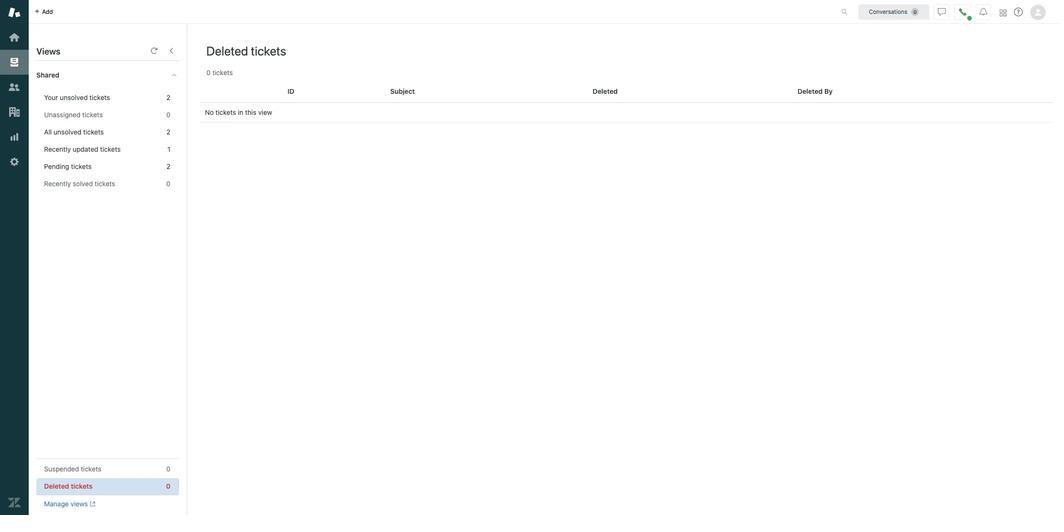 Task type: describe. For each thing, give the bounding box(es) containing it.
0 for recently solved tickets
[[166, 180, 170, 188]]

0 for deleted tickets
[[166, 482, 170, 490]]

subject
[[390, 87, 415, 95]]

shared button
[[29, 61, 161, 90]]

recently for recently updated tickets
[[44, 145, 71, 153]]

all
[[44, 128, 52, 136]]

1
[[167, 145, 170, 153]]

unassigned
[[44, 111, 80, 119]]

by
[[825, 87, 833, 95]]

2 for all unsolved tickets
[[167, 128, 170, 136]]

views
[[71, 500, 88, 508]]

no
[[205, 108, 214, 116]]

unsolved for all
[[54, 128, 81, 136]]

0 for unassigned tickets
[[166, 111, 170, 119]]

0 for suspended tickets
[[166, 465, 170, 473]]

solved
[[73, 180, 93, 188]]

suspended tickets
[[44, 465, 101, 473]]

deleted tickets for 0 tickets
[[206, 44, 286, 58]]

add button
[[29, 0, 59, 23]]

button displays agent's chat status as invisible. image
[[938, 8, 946, 16]]

deleted tickets for 0
[[44, 482, 93, 490]]

get started image
[[8, 31, 21, 44]]

views
[[36, 46, 60, 57]]

pending
[[44, 162, 69, 170]]

id
[[288, 87, 294, 95]]

2 for your unsolved tickets
[[167, 93, 170, 102]]

collapse views pane image
[[168, 47, 175, 55]]

customers image
[[8, 81, 21, 93]]

shared heading
[[29, 61, 187, 90]]



Task type: locate. For each thing, give the bounding box(es) containing it.
1 recently from the top
[[44, 145, 71, 153]]

recently
[[44, 145, 71, 153], [44, 180, 71, 188]]

deleted tickets
[[206, 44, 286, 58], [44, 482, 93, 490]]

unsolved for your
[[60, 93, 88, 102]]

recently for recently solved tickets
[[44, 180, 71, 188]]

in
[[238, 108, 243, 116]]

recently solved tickets
[[44, 180, 115, 188]]

2 up 1 on the top of the page
[[167, 128, 170, 136]]

1 horizontal spatial deleted tickets
[[206, 44, 286, 58]]

get help image
[[1014, 8, 1023, 16]]

manage views
[[44, 500, 88, 508]]

refresh views pane image
[[150, 47, 158, 55]]

tickets
[[251, 44, 286, 58], [212, 68, 233, 77], [90, 93, 110, 102], [216, 108, 236, 116], [82, 111, 103, 119], [83, 128, 104, 136], [100, 145, 121, 153], [71, 162, 92, 170], [95, 180, 115, 188], [81, 465, 101, 473], [71, 482, 93, 490]]

1 vertical spatial deleted tickets
[[44, 482, 93, 490]]

3 2 from the top
[[167, 162, 170, 170]]

2 vertical spatial 2
[[167, 162, 170, 170]]

0 vertical spatial recently
[[44, 145, 71, 153]]

main element
[[0, 0, 29, 515]]

this
[[245, 108, 256, 116]]

0 vertical spatial 2
[[167, 93, 170, 102]]

2 down collapse views pane "icon"
[[167, 93, 170, 102]]

1 vertical spatial recently
[[44, 180, 71, 188]]

reporting image
[[8, 131, 21, 143]]

recently up "pending"
[[44, 145, 71, 153]]

zendesk products image
[[1000, 9, 1007, 16]]

1 vertical spatial 2
[[167, 128, 170, 136]]

zendesk image
[[8, 497, 21, 509]]

deleted tickets up 0 tickets
[[206, 44, 286, 58]]

admin image
[[8, 156, 21, 168]]

recently down "pending"
[[44, 180, 71, 188]]

organizations image
[[8, 106, 21, 118]]

2 down 1 on the top of the page
[[167, 162, 170, 170]]

1 2 from the top
[[167, 93, 170, 102]]

deleted
[[206, 44, 248, 58], [593, 87, 618, 95], [798, 87, 823, 95], [44, 482, 69, 490]]

unassigned tickets
[[44, 111, 103, 119]]

manage
[[44, 500, 69, 508]]

0 horizontal spatial deleted tickets
[[44, 482, 93, 490]]

0 vertical spatial unsolved
[[60, 93, 88, 102]]

2 for pending tickets
[[167, 162, 170, 170]]

zendesk support image
[[8, 6, 21, 19]]

unsolved down unassigned
[[54, 128, 81, 136]]

conversations
[[869, 8, 908, 15]]

0 vertical spatial deleted tickets
[[206, 44, 286, 58]]

shared
[[36, 71, 59, 79]]

unsolved up unassigned tickets
[[60, 93, 88, 102]]

all unsolved tickets
[[44, 128, 104, 136]]

recently updated tickets
[[44, 145, 121, 153]]

(opens in a new tab) image
[[88, 502, 95, 507]]

2 2 from the top
[[167, 128, 170, 136]]

1 vertical spatial unsolved
[[54, 128, 81, 136]]

deleted tickets down suspended tickets
[[44, 482, 93, 490]]

views image
[[8, 56, 21, 68]]

your
[[44, 93, 58, 102]]

deleted by
[[798, 87, 833, 95]]

view
[[258, 108, 272, 116]]

conversations button
[[859, 4, 930, 19]]

pending tickets
[[44, 162, 92, 170]]

2
[[167, 93, 170, 102], [167, 128, 170, 136], [167, 162, 170, 170]]

2 recently from the top
[[44, 180, 71, 188]]

unsolved
[[60, 93, 88, 102], [54, 128, 81, 136]]

manage views link
[[44, 500, 95, 509]]

add
[[42, 8, 53, 15]]

your unsolved tickets
[[44, 93, 110, 102]]

0
[[206, 68, 211, 77], [166, 111, 170, 119], [166, 180, 170, 188], [166, 465, 170, 473], [166, 482, 170, 490]]

0 tickets
[[206, 68, 233, 77]]

no tickets in this view
[[205, 108, 272, 116]]

notifications image
[[980, 8, 988, 16]]

suspended
[[44, 465, 79, 473]]

updated
[[73, 145, 98, 153]]



Task type: vqa. For each thing, say whether or not it's contained in the screenshot.
0
yes



